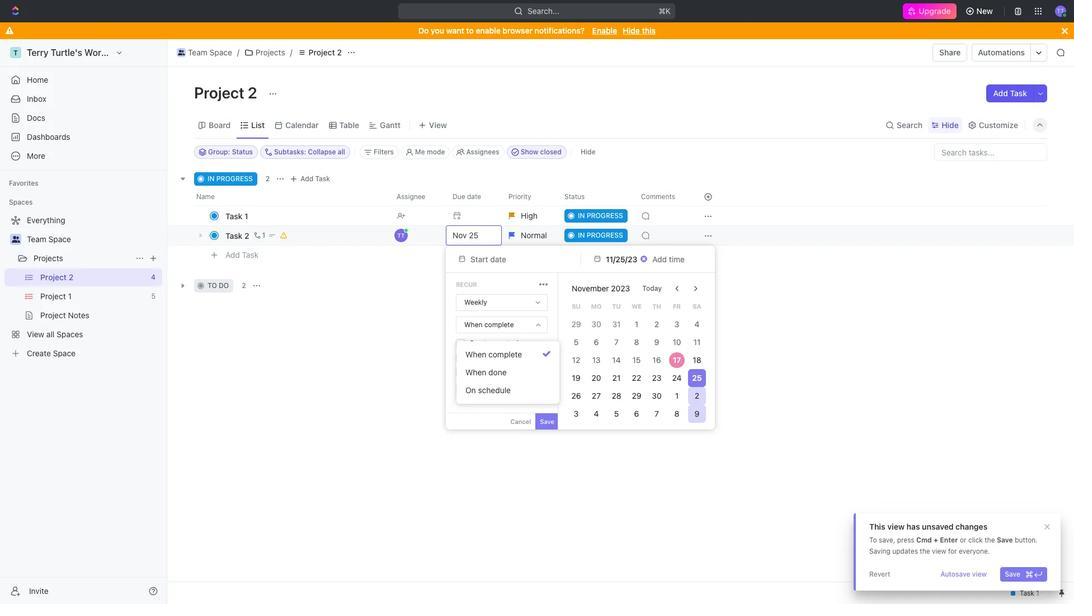 Task type: locate. For each thing, give the bounding box(es) containing it.
1 horizontal spatial space
[[210, 48, 232, 57]]

1 vertical spatial project 2
[[194, 83, 261, 102]]

0 vertical spatial when complete
[[464, 321, 514, 329]]

hide inside dropdown button
[[942, 120, 959, 130]]

create
[[470, 339, 491, 348]]

0 vertical spatial add task button
[[987, 85, 1034, 102]]

0 vertical spatial 1
[[245, 211, 248, 221]]

new button
[[961, 2, 1000, 20]]

november
[[572, 284, 609, 293]]

0 vertical spatial team
[[188, 48, 208, 57]]

0 horizontal spatial add task
[[226, 250, 259, 259]]

view
[[888, 522, 905, 532], [932, 547, 947, 556], [973, 570, 987, 579]]

projects inside sidebar 'navigation'
[[34, 254, 63, 263]]

tree containing team space
[[4, 212, 162, 363]]

1 vertical spatial save
[[997, 536, 1013, 545]]

schedule
[[478, 386, 511, 395]]

0 horizontal spatial the
[[920, 547, 930, 556]]

to left do on the top left
[[208, 281, 217, 290]]

1 vertical spatial complete
[[489, 350, 522, 359]]

0 horizontal spatial team
[[27, 234, 46, 244]]

upgrade
[[919, 6, 951, 16]]

recur up when complete dropdown button
[[456, 281, 477, 288]]

1 horizontal spatial project 2
[[309, 48, 342, 57]]

0 horizontal spatial projects link
[[34, 250, 131, 268]]

add task button down task 2 at left
[[220, 248, 263, 262]]

add up task 1 link
[[301, 175, 314, 183]]

team
[[188, 48, 208, 57], [27, 234, 46, 244]]

save
[[540, 418, 555, 425], [997, 536, 1013, 545], [1005, 570, 1021, 579]]

0 horizontal spatial team space
[[27, 234, 71, 244]]

when done
[[466, 368, 507, 377]]

when for "when done" button
[[466, 368, 487, 377]]

1 vertical spatial user group image
[[11, 236, 20, 243]]

1 horizontal spatial to
[[466, 26, 474, 35]]

add task
[[994, 88, 1027, 98], [301, 175, 330, 183], [226, 250, 259, 259]]

add task button up task 1 link
[[287, 172, 335, 186]]

1 horizontal spatial add
[[301, 175, 314, 183]]

2
[[337, 48, 342, 57], [248, 83, 257, 102], [266, 175, 270, 183], [245, 231, 249, 240], [242, 281, 246, 290]]

add task up customize
[[994, 88, 1027, 98]]

0 horizontal spatial hide
[[581, 148, 596, 156]]

task inside task 1 link
[[226, 211, 243, 221]]

1 vertical spatial space
[[48, 234, 71, 244]]

when up create
[[464, 321, 483, 329]]

view for this
[[888, 522, 905, 532]]

on schedule
[[466, 386, 511, 395]]

Start date text field
[[471, 254, 564, 264]]

1 vertical spatial team space
[[27, 234, 71, 244]]

view inside button
[[973, 570, 987, 579]]

1 vertical spatial team
[[27, 234, 46, 244]]

to
[[870, 536, 877, 545]]

do
[[219, 281, 229, 290]]

customize
[[979, 120, 1019, 130]]

revert button
[[865, 567, 895, 582]]

when complete up create new task
[[464, 321, 514, 329]]

cmd
[[917, 536, 932, 545]]

2 vertical spatial view
[[973, 570, 987, 579]]

task 2
[[226, 231, 249, 240]]

recur forever
[[470, 354, 512, 362]]

projects link
[[242, 46, 288, 59], [34, 250, 131, 268]]

0 vertical spatial recur
[[456, 281, 477, 288]]

view down "+"
[[932, 547, 947, 556]]

1
[[245, 211, 248, 221], [262, 231, 265, 240]]

1 vertical spatial add task button
[[287, 172, 335, 186]]

0 vertical spatial project
[[309, 48, 335, 57]]

hide
[[623, 26, 640, 35], [942, 120, 959, 130], [581, 148, 596, 156]]

/
[[237, 48, 239, 57], [290, 48, 293, 57]]

recur for recur
[[456, 281, 477, 288]]

1 horizontal spatial project
[[309, 48, 335, 57]]

spaces
[[9, 198, 33, 207]]

team space link
[[174, 46, 235, 59], [27, 231, 160, 248]]

the down cmd
[[920, 547, 930, 556]]

0 vertical spatial add
[[994, 88, 1008, 98]]

add task up task 1 link
[[301, 175, 330, 183]]

save inside this view has unsaved changes to save, press cmd + enter or click the save button. saving updates the view for everyone.
[[997, 536, 1013, 545]]

search
[[897, 120, 923, 130]]

when complete button
[[457, 317, 547, 333]]

add for the add task button to the right
[[994, 88, 1008, 98]]

do you want to enable browser notifications? enable hide this
[[419, 26, 656, 35]]

add up customize
[[994, 88, 1008, 98]]

1 horizontal spatial add task button
[[287, 172, 335, 186]]

add task down task 2 at left
[[226, 250, 259, 259]]

task
[[1010, 88, 1027, 98], [315, 175, 330, 183], [226, 211, 243, 221], [226, 231, 243, 240], [242, 250, 259, 259]]

1 horizontal spatial user group image
[[178, 50, 185, 55]]

0 vertical spatial add task
[[994, 88, 1027, 98]]

1 vertical spatial recur
[[470, 354, 488, 362]]

gantt
[[380, 120, 401, 130]]

2 vertical spatial hide
[[581, 148, 596, 156]]

1 vertical spatial to
[[208, 281, 217, 290]]

2 vertical spatial add task button
[[220, 248, 263, 262]]

0 vertical spatial the
[[985, 536, 995, 545]]

1 up task 2 at left
[[245, 211, 248, 221]]

save right cancel on the left bottom of the page
[[540, 418, 555, 425]]

automations
[[978, 48, 1025, 57]]

complete
[[485, 321, 514, 329], [489, 350, 522, 359]]

0 horizontal spatial add
[[226, 250, 240, 259]]

complete inside dropdown button
[[485, 321, 514, 329]]

this view has unsaved changes to save, press cmd + enter or click the save button. saving updates the view for everyone.
[[870, 522, 1038, 556]]

save left button.
[[997, 536, 1013, 545]]

task
[[507, 339, 521, 348]]

0 horizontal spatial view
[[888, 522, 905, 532]]

invite
[[29, 586, 49, 596]]

team inside tree
[[27, 234, 46, 244]]

add down task 2 at left
[[226, 250, 240, 259]]

0 vertical spatial space
[[210, 48, 232, 57]]

1 horizontal spatial team
[[188, 48, 208, 57]]

projects link inside tree
[[34, 250, 131, 268]]

add task button up customize
[[987, 85, 1034, 102]]

1 vertical spatial 1
[[262, 231, 265, 240]]

sidebar navigation
[[0, 39, 167, 604]]

browser
[[503, 26, 533, 35]]

1 horizontal spatial team space link
[[174, 46, 235, 59]]

search button
[[883, 117, 926, 133]]

2 horizontal spatial add task
[[994, 88, 1027, 98]]

task up task 2 at left
[[226, 211, 243, 221]]

0 horizontal spatial project
[[194, 83, 244, 102]]

projects
[[256, 48, 285, 57], [34, 254, 63, 263]]

1 vertical spatial project
[[194, 83, 244, 102]]

2 horizontal spatial view
[[973, 570, 987, 579]]

team space link inside tree
[[27, 231, 160, 248]]

complete up new at the bottom left
[[485, 321, 514, 329]]

1 right task 2 at left
[[262, 231, 265, 240]]

do
[[419, 26, 429, 35]]

on schedule button
[[461, 382, 555, 400]]

favorites button
[[4, 177, 43, 190]]

2 vertical spatial save
[[1005, 570, 1021, 579]]

0 horizontal spatial project 2
[[194, 83, 261, 102]]

view up the save,
[[888, 522, 905, 532]]

2 vertical spatial add
[[226, 250, 240, 259]]

0 vertical spatial complete
[[485, 321, 514, 329]]

in
[[208, 175, 215, 183]]

1 vertical spatial projects
[[34, 254, 63, 263]]

when complete down create new task
[[466, 350, 522, 359]]

project 2 link
[[295, 46, 345, 59]]

when complete
[[464, 321, 514, 329], [466, 350, 522, 359]]

when down create
[[466, 350, 487, 359]]

1 vertical spatial team space link
[[27, 231, 160, 248]]

0 vertical spatial team space
[[188, 48, 232, 57]]

complete down new at the bottom left
[[489, 350, 522, 359]]

when complete button
[[461, 346, 555, 364]]

2 horizontal spatial add
[[994, 88, 1008, 98]]

home
[[27, 75, 48, 85]]

save,
[[879, 536, 896, 545]]

add task button
[[987, 85, 1034, 102], [287, 172, 335, 186], [220, 248, 263, 262]]

tree inside sidebar 'navigation'
[[4, 212, 162, 363]]

0 vertical spatial user group image
[[178, 50, 185, 55]]

user group image
[[178, 50, 185, 55], [11, 236, 20, 243]]

1 horizontal spatial view
[[932, 547, 947, 556]]

1 horizontal spatial projects
[[256, 48, 285, 57]]

2 / from the left
[[290, 48, 293, 57]]

inbox
[[27, 94, 46, 104]]

2023
[[611, 284, 630, 293]]

1 vertical spatial add
[[301, 175, 314, 183]]

save down button.
[[1005, 570, 1021, 579]]

favorites
[[9, 179, 38, 187]]

want
[[446, 26, 464, 35]]

0 vertical spatial when
[[464, 321, 483, 329]]

0 vertical spatial to
[[466, 26, 474, 35]]

2 vertical spatial when
[[466, 368, 487, 377]]

hide inside button
[[581, 148, 596, 156]]

save inside save button
[[1005, 570, 1021, 579]]

1 horizontal spatial 1
[[262, 231, 265, 240]]

user group image inside tree
[[11, 236, 20, 243]]

team space
[[188, 48, 232, 57], [27, 234, 71, 244]]

enable
[[592, 26, 617, 35]]

to
[[466, 26, 474, 35], [208, 281, 217, 290]]

customize button
[[965, 117, 1022, 133]]

autosave view
[[941, 570, 987, 579]]

0 vertical spatial projects
[[256, 48, 285, 57]]

0 horizontal spatial to
[[208, 281, 217, 290]]

1 vertical spatial projects link
[[34, 250, 131, 268]]

0 horizontal spatial projects
[[34, 254, 63, 263]]

when
[[464, 321, 483, 329], [466, 350, 487, 359], [466, 368, 487, 377]]

1 vertical spatial hide
[[942, 120, 959, 130]]

tree
[[4, 212, 162, 363]]

0 vertical spatial hide
[[623, 26, 640, 35]]

0 horizontal spatial user group image
[[11, 236, 20, 243]]

0 vertical spatial view
[[888, 522, 905, 532]]

1 horizontal spatial /
[[290, 48, 293, 57]]

1 vertical spatial add task
[[301, 175, 330, 183]]

recur down create
[[470, 354, 488, 362]]

upgrade link
[[903, 3, 957, 19]]

1 horizontal spatial projects link
[[242, 46, 288, 59]]

this
[[642, 26, 656, 35]]

button.
[[1015, 536, 1038, 545]]

Search tasks... text field
[[935, 144, 1047, 161]]

the right click
[[985, 536, 995, 545]]

Due date text field
[[606, 254, 638, 264]]

to right want
[[466, 26, 474, 35]]

0 horizontal spatial team space link
[[27, 231, 160, 248]]

2 horizontal spatial hide
[[942, 120, 959, 130]]

space inside tree
[[48, 234, 71, 244]]

add
[[994, 88, 1008, 98], [301, 175, 314, 183], [226, 250, 240, 259]]

view down the everyone.
[[973, 570, 987, 579]]

1 vertical spatial when complete
[[466, 350, 522, 359]]

0 horizontal spatial space
[[48, 234, 71, 244]]

hide button
[[929, 117, 962, 133]]

when up on
[[466, 368, 487, 377]]

when inside dropdown button
[[464, 321, 483, 329]]

0 horizontal spatial /
[[237, 48, 239, 57]]



Task type: describe. For each thing, give the bounding box(es) containing it.
1 horizontal spatial team space
[[188, 48, 232, 57]]

2 horizontal spatial add task button
[[987, 85, 1034, 102]]

in progress
[[208, 175, 253, 183]]

new
[[977, 6, 993, 16]]

share
[[940, 48, 961, 57]]

view for autosave
[[973, 570, 987, 579]]

enable
[[476, 26, 501, 35]]

task down task 1
[[226, 231, 243, 240]]

team space inside sidebar 'navigation'
[[27, 234, 71, 244]]

0 vertical spatial save
[[540, 418, 555, 425]]

inbox link
[[4, 90, 162, 108]]

updates
[[893, 547, 918, 556]]

task up task 1 link
[[315, 175, 330, 183]]

sa
[[693, 303, 702, 310]]

assignees
[[466, 148, 500, 156]]

1 button
[[252, 230, 267, 241]]

0 vertical spatial project 2
[[309, 48, 342, 57]]

0 vertical spatial projects link
[[242, 46, 288, 59]]

1 horizontal spatial hide
[[623, 26, 640, 35]]

task up customize
[[1010, 88, 1027, 98]]

press
[[897, 536, 915, 545]]

2 vertical spatial add task
[[226, 250, 259, 259]]

automations button
[[973, 44, 1031, 61]]

dashboards link
[[4, 128, 162, 146]]

today
[[643, 284, 662, 293]]

click
[[969, 536, 983, 545]]

0 horizontal spatial 1
[[245, 211, 248, 221]]

mo
[[591, 303, 602, 310]]

1 vertical spatial when
[[466, 350, 487, 359]]

on
[[466, 386, 476, 395]]

update status to:
[[470, 368, 524, 377]]

or
[[960, 536, 967, 545]]

notifications?
[[535, 26, 585, 35]]

home link
[[4, 71, 162, 89]]

to do
[[208, 281, 229, 290]]

table
[[340, 120, 359, 130]]

assignees button
[[452, 146, 505, 159]]

forever
[[490, 354, 512, 362]]

1 horizontal spatial add task
[[301, 175, 330, 183]]

Add time text field
[[653, 254, 686, 264]]

1 / from the left
[[237, 48, 239, 57]]

board
[[209, 120, 231, 130]]

table link
[[337, 117, 359, 133]]

complete inside button
[[489, 350, 522, 359]]

for
[[949, 547, 957, 556]]

docs link
[[4, 109, 162, 127]]

1 vertical spatial the
[[920, 547, 930, 556]]

autosave
[[941, 570, 971, 579]]

recur for recur forever
[[470, 354, 488, 362]]

unsaved
[[922, 522, 954, 532]]

save button
[[1001, 567, 1048, 582]]

changes
[[956, 522, 988, 532]]

board link
[[207, 117, 231, 133]]

list link
[[249, 117, 265, 133]]

0 horizontal spatial add task button
[[220, 248, 263, 262]]

everyone.
[[959, 547, 990, 556]]

to:
[[516, 368, 524, 377]]

cancel
[[511, 418, 531, 425]]

tu
[[612, 303, 621, 310]]

+
[[934, 536, 939, 545]]

when done button
[[461, 364, 555, 382]]

status
[[495, 368, 514, 377]]

revert
[[870, 570, 891, 579]]

th
[[653, 303, 661, 310]]

0 vertical spatial team space link
[[174, 46, 235, 59]]

task down 1 button
[[242, 250, 259, 259]]

has
[[907, 522, 920, 532]]

create new task
[[470, 339, 521, 348]]

new
[[492, 339, 505, 348]]

task 1
[[226, 211, 248, 221]]

calendar
[[286, 120, 319, 130]]

hide button
[[576, 146, 600, 159]]

when for when complete dropdown button
[[464, 321, 483, 329]]

⌘k
[[659, 6, 671, 16]]

we
[[632, 303, 642, 310]]

gantt link
[[378, 117, 401, 133]]

you
[[431, 26, 444, 35]]

dashboards
[[27, 132, 70, 142]]

1 inside button
[[262, 231, 265, 240]]

progress
[[216, 175, 253, 183]]

list
[[251, 120, 265, 130]]

docs
[[27, 113, 45, 123]]

when complete inside dropdown button
[[464, 321, 514, 329]]

today button
[[636, 280, 669, 298]]

when complete inside button
[[466, 350, 522, 359]]

1 vertical spatial view
[[932, 547, 947, 556]]

add for left the add task button
[[226, 250, 240, 259]]

share button
[[933, 44, 968, 62]]

1 horizontal spatial the
[[985, 536, 995, 545]]

user group image inside team space link
[[178, 50, 185, 55]]

november 2023
[[572, 284, 630, 293]]

enter
[[940, 536, 958, 545]]

su
[[572, 303, 581, 310]]

calendar link
[[283, 117, 319, 133]]

this
[[870, 522, 886, 532]]

saving
[[870, 547, 891, 556]]

update
[[470, 368, 493, 377]]

task 1 link
[[223, 208, 388, 224]]



Task type: vqa. For each thing, say whether or not it's contained in the screenshot.
the happiness link
no



